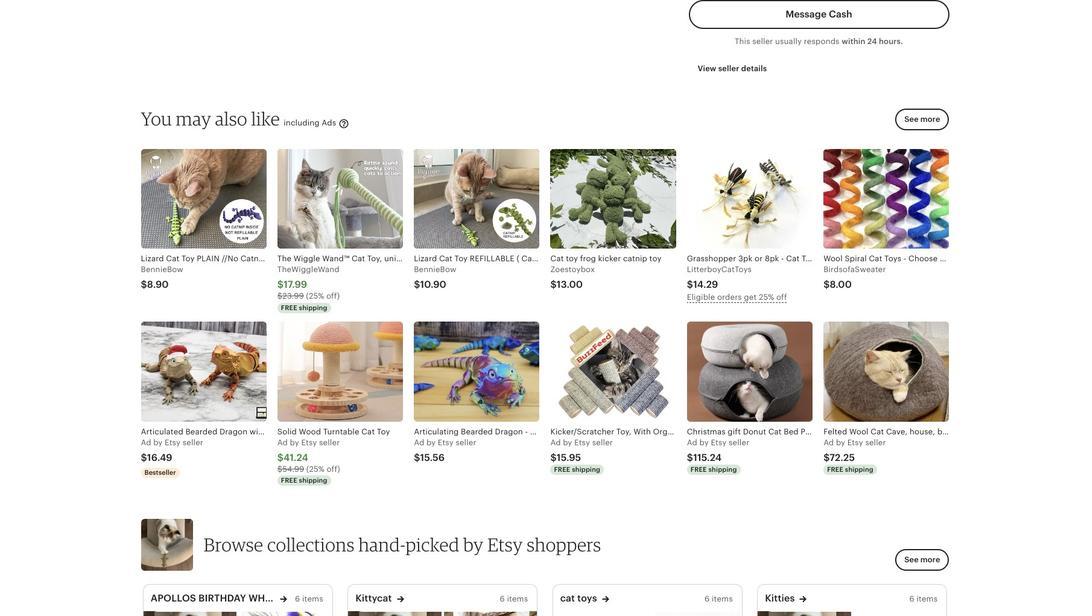 Task type: locate. For each thing, give the bounding box(es) containing it.
3 6 items from the left
[[705, 595, 733, 604]]

1 vertical spatial see more
[[905, 555, 941, 564]]

1 vertical spatial off)
[[327, 465, 340, 474]]

d inside a d b y etsy seller $ 115.24 free shipping
[[693, 438, 698, 447]]

54.99
[[283, 465, 304, 474]]

b for 115.24
[[700, 438, 705, 447]]

1 vertical spatial (25%
[[307, 465, 325, 474]]

see for browse collections hand-picked by etsy shoppers see more link
[[905, 555, 919, 564]]

b inside a d b y etsy seller $ 15.95 free shipping
[[563, 438, 569, 447]]

6 up the 3d printed articulated flexi lizard, animal toy, gecko lizard, fidget toy, multiple sizes small-medium-large-x-large image
[[910, 595, 915, 604]]

6 d from the left
[[829, 438, 835, 447]]

4 6 from the left
[[910, 595, 915, 604]]

off)
[[327, 292, 340, 301], [327, 465, 340, 474]]

0 horizontal spatial -
[[782, 254, 785, 263]]

seller inside a d b y etsy seller $ 15.56
[[456, 438, 477, 447]]

b for 15.56
[[427, 438, 432, 447]]

etsy inside articulated bearded dragon with fridge magnet 3d printed a d b y etsy seller $ 16.49 bestseller
[[165, 438, 181, 447]]

off) inside thewigglewand $ 17.99 $ 23.99 (25% off) free shipping
[[327, 292, 340, 301]]

$
[[141, 279, 147, 291], [278, 279, 284, 291], [414, 279, 420, 291], [551, 279, 557, 291], [688, 279, 694, 291], [824, 279, 830, 291], [278, 292, 283, 301], [141, 452, 147, 464], [278, 452, 284, 464], [414, 452, 420, 464], [551, 452, 557, 464], [688, 452, 694, 464], [824, 452, 830, 464], [278, 465, 283, 474]]

- right 'toys'
[[904, 254, 907, 263]]

5 y from the left
[[705, 438, 709, 447]]

3 b from the left
[[427, 438, 432, 447]]

shipping down "115.24"
[[709, 466, 737, 473]]

d up 15.95
[[556, 438, 561, 447]]

- left the wool
[[818, 254, 820, 263]]

free down 23.99
[[281, 304, 297, 311]]

seller inside a d b y etsy seller $ 72.25 free shipping
[[866, 438, 887, 447]]

see more inside button
[[905, 115, 941, 124]]

2 6 from the left
[[500, 595, 505, 604]]

5 d from the left
[[693, 438, 698, 447]]

etsy inside a d b y etsy seller $ 72.25 free shipping
[[848, 438, 864, 447]]

cat inside solid wood turntable cat toy a d b y etsy seller $ 41.24 $ 54.99 (25% off) free shipping
[[362, 427, 375, 436]]

1 y from the left
[[158, 438, 163, 447]]

y inside a d b y etsy seller $ 15.95 free shipping
[[568, 438, 573, 447]]

0 vertical spatial by
[[820, 254, 830, 263]]

off) down 3d
[[327, 465, 340, 474]]

toys
[[885, 254, 902, 263]]

0 vertical spatial see
[[905, 115, 919, 124]]

shipping
[[299, 304, 328, 311], [572, 466, 601, 473], [709, 466, 737, 473], [846, 466, 874, 473], [299, 477, 328, 484]]

cat
[[561, 593, 575, 604]]

shipping inside a d b y etsy seller $ 15.95 free shipping
[[572, 466, 601, 473]]

1 a from the left
[[141, 438, 146, 447]]

3 y from the left
[[432, 438, 436, 447]]

0 horizontal spatial toy
[[566, 254, 578, 263]]

cat inside wool spiral cat toys - choose your color birdsofasweater $ 8.00
[[870, 254, 883, 263]]

d inside a d b y etsy seller $ 15.95 free shipping
[[556, 438, 561, 447]]

see
[[905, 115, 919, 124], [905, 555, 919, 564]]

view seller details
[[698, 64, 768, 73]]

items up critter packs: "mice-bees" - 6 great toys  great way to try toys image
[[712, 595, 733, 604]]

zoestoybox
[[551, 265, 595, 274]]

1 horizontal spatial benniebow
[[414, 265, 457, 274]]

5 b from the left
[[700, 438, 705, 447]]

shipping down 72.25
[[846, 466, 874, 473]]

seller inside a d b y etsy seller $ 15.95 free shipping
[[593, 438, 613, 447]]

collections
[[267, 534, 355, 556]]

birdsofasweater
[[824, 265, 887, 274]]

the wiggle wand™ cat toy, unique patent pending toy made in colors cats can actually see image
[[278, 149, 403, 249]]

eligible
[[688, 293, 716, 302]]

a inside a d b y etsy seller $ 15.95 free shipping
[[551, 438, 556, 447]]

0 horizontal spatial toy
[[377, 427, 390, 436]]

d up 72.25
[[829, 438, 835, 447]]

6 items for kitties
[[910, 595, 938, 604]]

17.99
[[284, 279, 307, 291]]

shipping down 23.99
[[299, 304, 328, 311]]

y up 15.56
[[432, 438, 436, 447]]

seller inside a d b y etsy seller $ 115.24 free shipping
[[729, 438, 750, 447]]

pets
[[868, 254, 885, 263]]

4 a from the left
[[551, 438, 556, 447]]

2 d from the left
[[283, 438, 288, 447]]

critter packs: "mice-bees" - 6 great toys  great way to try toys image
[[649, 612, 742, 616]]

toy right the catnip on the right top of page
[[650, 254, 662, 263]]

see inside see more button
[[905, 115, 919, 124]]

1 vertical spatial see more link
[[896, 549, 950, 571]]

1 see from the top
[[905, 115, 919, 124]]

6 up matatabi cat chew sticks - all natural catnip alternative | silvervine cat toys | a unique cat treat and gift for cat lovers image
[[500, 595, 505, 604]]

off) inside solid wood turntable cat toy a d b y etsy seller $ 41.24 $ 54.99 (25% off) free shipping
[[327, 465, 340, 474]]

b inside a d b y etsy seller $ 15.56
[[427, 438, 432, 447]]

1 b from the left
[[153, 438, 159, 447]]

1 (25% from the top
[[306, 292, 324, 301]]

6 items
[[295, 595, 323, 604], [500, 595, 528, 604], [705, 595, 733, 604], [910, 595, 938, 604]]

a inside a d b y etsy seller $ 15.56
[[414, 438, 420, 447]]

d for 15.95
[[556, 438, 561, 447]]

apollos birthday when he gets a cat!!!!
[[151, 593, 364, 604]]

etsy inside a d b y etsy seller $ 15.56
[[438, 438, 454, 447]]

etsy
[[165, 438, 181, 447], [302, 438, 317, 447], [438, 438, 454, 447], [575, 438, 591, 447], [711, 438, 727, 447], [848, 438, 864, 447], [488, 534, 523, 556]]

d
[[146, 438, 151, 447], [283, 438, 288, 447], [420, 438, 425, 447], [556, 438, 561, 447], [693, 438, 698, 447], [829, 438, 835, 447]]

d up "115.24"
[[693, 438, 698, 447]]

cat
[[551, 254, 564, 263], [787, 254, 800, 263], [870, 254, 883, 263], [362, 427, 375, 436]]

- for $
[[904, 254, 907, 263]]

0 horizontal spatial benniebow
[[141, 265, 183, 274]]

christmas gift donut cat bed pet cat tunnel interactive game toy cat bed dual-use indoor toy kitten sports equipment cat training cat house image
[[688, 322, 813, 422]]

5 a from the left
[[688, 438, 693, 447]]

fridge
[[268, 427, 293, 436]]

benniebow up 10.90
[[414, 265, 457, 274]]

kitties
[[766, 593, 795, 604]]

b up 72.25
[[837, 438, 842, 447]]

$ inside a d b y etsy seller $ 15.56
[[414, 452, 420, 464]]

silvervine powder for cats - all natural catnip alternative | cat toy cat treat image
[[553, 612, 647, 616]]

d down articulated
[[146, 438, 151, 447]]

4 items from the left
[[917, 595, 938, 604]]

shipping down 54.99
[[299, 477, 328, 484]]

cat right "turntable"
[[362, 427, 375, 436]]

0 horizontal spatial kitty lizard articulated cat toy image
[[144, 612, 237, 616]]

b inside a d b y etsy seller $ 72.25 free shipping
[[837, 438, 842, 447]]

y for 15.95
[[568, 438, 573, 447]]

y
[[158, 438, 163, 447], [295, 438, 299, 447], [432, 438, 436, 447], [568, 438, 573, 447], [705, 438, 709, 447], [842, 438, 846, 447]]

a
[[141, 438, 146, 447], [278, 438, 283, 447], [414, 438, 420, 447], [551, 438, 556, 447], [688, 438, 693, 447], [824, 438, 830, 447]]

(25% right 23.99
[[306, 292, 324, 301]]

cat toy frog kicker catnip toy image
[[551, 149, 677, 249]]

benniebow
[[141, 265, 183, 274], [414, 265, 457, 274]]

1 see more from the top
[[905, 115, 941, 124]]

6 b from the left
[[837, 438, 842, 447]]

3 - from the left
[[904, 254, 907, 263]]

or
[[755, 254, 763, 263]]

benniebow for 8.90
[[141, 265, 183, 274]]

b inside a d b y etsy seller $ 115.24 free shipping
[[700, 438, 705, 447]]

free inside a d b y etsy seller $ 72.25 free shipping
[[828, 466, 844, 473]]

6 items left a
[[295, 595, 323, 604]]

like
[[251, 108, 280, 130]]

free for 15.95
[[555, 466, 571, 473]]

1 - from the left
[[782, 254, 785, 263]]

6 items for cat toys
[[705, 595, 733, 604]]

cat left 'toys'
[[870, 254, 883, 263]]

hand-
[[359, 534, 406, 556]]

etsy up "115.24"
[[711, 438, 727, 447]]

litterboy
[[832, 254, 866, 263]]

a for 15.95
[[551, 438, 556, 447]]

1 d from the left
[[146, 438, 151, 447]]

y inside solid wood turntable cat toy a d b y etsy seller $ 41.24 $ 54.99 (25% off) free shipping
[[295, 438, 299, 447]]

a inside a d b y etsy seller $ 115.24 free shipping
[[688, 438, 693, 447]]

6 for apollos birthday when he gets a cat!!!!
[[295, 595, 300, 604]]

d down solid
[[283, 438, 288, 447]]

kitty lizard articulated cat toy image down kitties
[[758, 612, 852, 616]]

free for 72.25
[[828, 466, 844, 473]]

6 for kittycat
[[500, 595, 505, 604]]

6 up critter packs: "mice-bees" - 6 great toys  great way to try toys image
[[705, 595, 710, 604]]

frog
[[581, 254, 597, 263]]

b down articulated
[[153, 438, 159, 447]]

wood
[[299, 427, 321, 436]]

6
[[295, 595, 300, 604], [500, 595, 505, 604], [705, 595, 710, 604], [910, 595, 915, 604]]

2 horizontal spatial -
[[904, 254, 907, 263]]

$ inside a d b y etsy seller $ 115.24 free shipping
[[688, 452, 694, 464]]

responds
[[805, 37, 840, 46]]

free inside thewigglewand $ 17.99 $ 23.99 (25% off) free shipping
[[281, 304, 297, 311]]

solid
[[278, 427, 297, 436]]

0 vertical spatial see more link
[[892, 109, 950, 138]]

b down solid
[[290, 438, 295, 447]]

cat!!!!
[[333, 593, 364, 604]]

2 a from the left
[[278, 438, 283, 447]]

0 vertical spatial see more
[[905, 115, 941, 124]]

free inside solid wood turntable cat toy a d b y etsy seller $ 41.24 $ 54.99 (25% off) free shipping
[[281, 477, 297, 484]]

3 a from the left
[[414, 438, 420, 447]]

toy left the wool
[[802, 254, 815, 263]]

- for litterboy
[[782, 254, 785, 263]]

kitty lizard articulated cat toy image down apollos
[[144, 612, 237, 616]]

hours.
[[880, 37, 904, 46]]

- inside wool spiral cat toys - choose your color birdsofasweater $ 8.00
[[904, 254, 907, 263]]

etsy up 15.56
[[438, 438, 454, 447]]

1 vertical spatial toy
[[377, 427, 390, 436]]

6 for kitties
[[910, 595, 915, 604]]

2 see from the top
[[905, 555, 919, 564]]

1 horizontal spatial -
[[818, 254, 820, 263]]

items for kittycat
[[507, 595, 528, 604]]

0 vertical spatial toy
[[802, 254, 815, 263]]

4 b from the left
[[563, 438, 569, 447]]

b up 15.56
[[427, 438, 432, 447]]

articulated bearded dragon with fridge magnet 3d printed image
[[141, 322, 267, 422]]

items up matatabi cat chew sticks - all natural catnip alternative | silvervine cat toys | a unique cat treat and gift for cat lovers image
[[507, 595, 528, 604]]

a inside solid wood turntable cat toy a d b y etsy seller $ 41.24 $ 54.99 (25% off) free shipping
[[278, 438, 283, 447]]

6 items up the 3d printed articulated flexi lizard, animal toy, gecko lizard, fidget toy, multiple sizes small-medium-large-x-large image
[[910, 595, 938, 604]]

a inside a d b y etsy seller $ 72.25 free shipping
[[824, 438, 830, 447]]

see more link
[[892, 109, 950, 138], [896, 549, 950, 571]]

a for 115.24
[[688, 438, 693, 447]]

see more
[[905, 115, 941, 124], [905, 555, 941, 564]]

shipping for 72.25
[[846, 466, 874, 473]]

b up 15.95
[[563, 438, 569, 447]]

by
[[820, 254, 830, 263], [464, 534, 484, 556]]

(25% right 54.99
[[307, 465, 325, 474]]

by left litterboy
[[820, 254, 830, 263]]

- right 8pk
[[782, 254, 785, 263]]

d up 15.56
[[420, 438, 425, 447]]

4 y from the left
[[568, 438, 573, 447]]

d inside solid wood turntable cat toy a d b y etsy seller $ 41.24 $ 54.99 (25% off) free shipping
[[283, 438, 288, 447]]

kicker/scratcher toy, with organic catnip, silvervine and valerian root. it's the original scratch, jingle and roll ultimate cat toy. image
[[551, 322, 677, 422]]

0 vertical spatial more
[[921, 115, 941, 124]]

y down solid
[[295, 438, 299, 447]]

toy inside grasshopper 3pk or 8pk - cat toy -by litterboy pets litterboycattoys $ 14.29 eligible orders get 25% off
[[802, 254, 815, 263]]

y inside articulated bearded dragon with fridge magnet 3d printed a d b y etsy seller $ 16.49 bestseller
[[158, 438, 163, 447]]

free
[[281, 304, 297, 311], [555, 466, 571, 473], [691, 466, 707, 473], [828, 466, 844, 473], [281, 477, 297, 484]]

articulated
[[141, 427, 183, 436]]

free down "115.24"
[[691, 466, 707, 473]]

kitty lizard articulated cat toy image down kittycat
[[349, 612, 442, 616]]

6 items up critter packs: "mice-bees" - 6 great toys  great way to try toys image
[[705, 595, 733, 604]]

2 b from the left
[[290, 438, 295, 447]]

toy right the printed at the bottom left of page
[[377, 427, 390, 436]]

1 horizontal spatial toy
[[650, 254, 662, 263]]

b up "115.24"
[[700, 438, 705, 447]]

3 6 from the left
[[705, 595, 710, 604]]

6 right the he at the bottom of page
[[295, 595, 300, 604]]

1 horizontal spatial toy
[[802, 254, 815, 263]]

y for 72.25
[[842, 438, 846, 447]]

y inside a d b y etsy seller $ 115.24 free shipping
[[705, 438, 709, 447]]

1 more from the top
[[921, 115, 941, 124]]

2 y from the left
[[295, 438, 299, 447]]

$ inside wool spiral cat toys - choose your color birdsofasweater $ 8.00
[[824, 279, 830, 291]]

cat up zoestoybox
[[551, 254, 564, 263]]

orders
[[718, 293, 742, 302]]

4 d from the left
[[556, 438, 561, 447]]

1 items from the left
[[302, 595, 323, 604]]

0 vertical spatial off)
[[327, 292, 340, 301]]

2 - from the left
[[818, 254, 820, 263]]

etsy inside a d b y etsy seller $ 115.24 free shipping
[[711, 438, 727, 447]]

2 items from the left
[[507, 595, 528, 604]]

6 items up matatabi cat chew sticks - all natural catnip alternative | silvervine cat toys | a unique cat treat and gift for cat lovers image
[[500, 595, 528, 604]]

shipping inside a d b y etsy seller $ 72.25 free shipping
[[846, 466, 874, 473]]

etsy down articulated
[[165, 438, 181, 447]]

y up "115.24"
[[705, 438, 709, 447]]

$ inside the benniebow $ 10.90
[[414, 279, 420, 291]]

shipping inside a d b y etsy seller $ 115.24 free shipping
[[709, 466, 737, 473]]

catnip
[[624, 254, 648, 263]]

$ inside benniebow $ 8.90
[[141, 279, 147, 291]]

(25%
[[306, 292, 324, 301], [307, 465, 325, 474]]

gets
[[296, 593, 321, 604]]

3 kitty lizard articulated cat toy image from the left
[[758, 612, 852, 616]]

etsy down magnet
[[302, 438, 317, 447]]

y inside a d b y etsy seller $ 72.25 free shipping
[[842, 438, 846, 447]]

cat inside cat toy frog kicker catnip toy zoestoybox $ 13.00
[[551, 254, 564, 263]]

3 items from the left
[[712, 595, 733, 604]]

solid wood turntable cat toy image
[[278, 322, 403, 422]]

1 vertical spatial by
[[464, 534, 484, 556]]

6 y from the left
[[842, 438, 846, 447]]

0 vertical spatial (25%
[[306, 292, 324, 301]]

off) down thewigglewand
[[327, 292, 340, 301]]

2 6 items from the left
[[500, 595, 528, 604]]

4 6 items from the left
[[910, 595, 938, 604]]

y up 72.25
[[842, 438, 846, 447]]

free for 115.24
[[691, 466, 707, 473]]

shipping down 15.95
[[572, 466, 601, 473]]

41.24
[[284, 452, 308, 464]]

a for 15.56
[[414, 438, 420, 447]]

etsy up 72.25
[[848, 438, 864, 447]]

y down articulated
[[158, 438, 163, 447]]

1 horizontal spatial by
[[820, 254, 830, 263]]

d inside a d b y etsy seller $ 15.56
[[420, 438, 425, 447]]

d inside a d b y etsy seller $ 72.25 free shipping
[[829, 438, 835, 447]]

y up 15.95
[[568, 438, 573, 447]]

1 toy from the left
[[566, 254, 578, 263]]

free inside a d b y etsy seller $ 15.95 free shipping
[[555, 466, 571, 473]]

by right "picked"
[[464, 534, 484, 556]]

2 kitty lizard articulated cat toy image from the left
[[349, 612, 442, 616]]

y for 15.56
[[432, 438, 436, 447]]

1 kitty lizard articulated cat toy image from the left
[[144, 612, 237, 616]]

1 6 from the left
[[295, 595, 300, 604]]

a d b y etsy seller $ 15.56
[[414, 438, 477, 464]]

printed
[[339, 427, 367, 436]]

items left a
[[302, 595, 323, 604]]

1 vertical spatial more
[[921, 555, 941, 564]]

also
[[215, 108, 248, 130]]

cat toys
[[561, 593, 598, 604]]

grasshopper 3pk or 8pk - cat toy -by litterboy pets litterboycattoys $ 14.29 eligible orders get 25% off
[[688, 254, 885, 302]]

15.95
[[557, 452, 582, 464]]

b
[[153, 438, 159, 447], [290, 438, 295, 447], [427, 438, 432, 447], [563, 438, 569, 447], [700, 438, 705, 447], [837, 438, 842, 447]]

2 see more from the top
[[905, 555, 941, 564]]

6 a from the left
[[824, 438, 830, 447]]

toy inside solid wood turntable cat toy a d b y etsy seller $ 41.24 $ 54.99 (25% off) free shipping
[[377, 427, 390, 436]]

kitty lizard articulated cat toy image
[[144, 612, 237, 616], [349, 612, 442, 616], [758, 612, 852, 616]]

24
[[868, 37, 878, 46]]

message cash
[[786, 8, 853, 20]]

free down 15.95
[[555, 466, 571, 473]]

magnet
[[295, 427, 324, 436]]

items up the 3d printed articulated flexi lizard, animal toy, gecko lizard, fidget toy, multiple sizes small-medium-large-x-large image
[[917, 595, 938, 604]]

items
[[302, 595, 323, 604], [507, 595, 528, 604], [712, 595, 733, 604], [917, 595, 938, 604]]

free inside a d b y etsy seller $ 115.24 free shipping
[[691, 466, 707, 473]]

benniebow $ 8.90
[[141, 265, 183, 291]]

-
[[782, 254, 785, 263], [818, 254, 820, 263], [904, 254, 907, 263]]

2 benniebow from the left
[[414, 265, 457, 274]]

benniebow up 8.90
[[141, 265, 183, 274]]

1 horizontal spatial kitty lizard articulated cat toy image
[[349, 612, 442, 616]]

etsy up 15.95
[[575, 438, 591, 447]]

2 horizontal spatial kitty lizard articulated cat toy image
[[758, 612, 852, 616]]

toy up zoestoybox
[[566, 254, 578, 263]]

ads
[[322, 118, 336, 127]]

1 vertical spatial see
[[905, 555, 919, 564]]

critter packs: "birds of a feather" - 6 great toys  great way to try toys image
[[239, 612, 333, 616]]

shipping for 15.95
[[572, 466, 601, 473]]

lizard cat toy plain //no catnip inside//not refillable// articulated and interactive toy image
[[141, 149, 267, 249]]

cat right 8pk
[[787, 254, 800, 263]]

kitty lizard articulated cat toy image for kittycat
[[349, 612, 442, 616]]

y inside a d b y etsy seller $ 15.56
[[432, 438, 436, 447]]

2 (25% from the top
[[307, 465, 325, 474]]

3 d from the left
[[420, 438, 425, 447]]

with
[[250, 427, 266, 436]]

free down 54.99
[[281, 477, 297, 484]]

b inside solid wood turntable cat toy a d b y etsy seller $ 41.24 $ 54.99 (25% off) free shipping
[[290, 438, 295, 447]]

free down 72.25
[[828, 466, 844, 473]]

1 6 items from the left
[[295, 595, 323, 604]]

(25% inside thewigglewand $ 17.99 $ 23.99 (25% off) free shipping
[[306, 292, 324, 301]]

1 benniebow from the left
[[141, 265, 183, 274]]

benniebow $ 10.90
[[414, 265, 457, 291]]



Task type: vqa. For each thing, say whether or not it's contained in the screenshot.
the JewseenBodyPiercing $ 129.99 $ 152.93 (15% off) FREE shipping
no



Task type: describe. For each thing, give the bounding box(es) containing it.
thewigglewand
[[278, 265, 340, 274]]

turntable
[[323, 427, 360, 436]]

cat toy frog kicker catnip toy zoestoybox $ 13.00
[[551, 254, 662, 291]]

articulating bearded dragon - baby/adult 80+ colors -  flexible sensory toy image
[[414, 322, 540, 422]]

0 horizontal spatial by
[[464, 534, 484, 556]]

see more link for including ads
[[892, 109, 950, 138]]

shoppers
[[527, 534, 602, 556]]

etsy inside a d b y etsy seller $ 15.95 free shipping
[[575, 438, 591, 447]]

get
[[745, 293, 757, 302]]

kitty lizard articulated cat toy image for apollos birthday when he gets a cat!!!!
[[144, 612, 237, 616]]

this
[[735, 37, 751, 46]]

a d b y etsy seller $ 15.95 free shipping
[[551, 438, 613, 473]]

d inside articulated bearded dragon with fridge magnet 3d printed a d b y etsy seller $ 16.49 bestseller
[[146, 438, 151, 447]]

you may also like including ads
[[141, 108, 339, 130]]

more inside see more button
[[921, 115, 941, 124]]

13.00
[[557, 279, 583, 291]]

seller inside articulated bearded dragon with fridge magnet 3d printed a d b y etsy seller $ 16.49 bestseller
[[183, 438, 203, 447]]

solid wood turntable cat toy a d b y etsy seller $ 41.24 $ 54.99 (25% off) free shipping
[[278, 427, 390, 484]]

2 more from the top
[[921, 555, 941, 564]]

may
[[176, 108, 211, 130]]

items for cat toys
[[712, 595, 733, 604]]

eligible orders get 25% off button
[[688, 292, 810, 304]]

a d b y etsy seller $ 115.24 free shipping
[[688, 438, 750, 473]]

thewigglewand $ 17.99 $ 23.99 (25% off) free shipping
[[278, 265, 340, 311]]

kicker
[[599, 254, 622, 263]]

8.00
[[830, 279, 852, 291]]

benniebow for 10.90
[[414, 265, 457, 274]]

wool spiral cat toys - choose your color birdsofasweater $ 8.00
[[824, 254, 981, 291]]

grasshopper 3pk or 8pk - cat toy -by litterboy pets image
[[688, 149, 813, 249]]

apollos
[[151, 593, 196, 604]]

usually
[[776, 37, 803, 46]]

d for 72.25
[[829, 438, 835, 447]]

message
[[786, 8, 827, 20]]

shipping for 115.24
[[709, 466, 737, 473]]

$ inside a d b y etsy seller $ 15.95 free shipping
[[551, 452, 557, 464]]

b inside articulated bearded dragon with fridge magnet 3d printed a d b y etsy seller $ 16.49 bestseller
[[153, 438, 159, 447]]

25%
[[759, 293, 775, 302]]

6 for cat toys
[[705, 595, 710, 604]]

this seller usually responds within 24 hours.
[[735, 37, 904, 46]]

$ inside cat toy frog kicker catnip toy zoestoybox $ 13.00
[[551, 279, 557, 291]]

by inside grasshopper 3pk or 8pk - cat toy -by litterboy pets litterboycattoys $ 14.29 eligible orders get 25% off
[[820, 254, 830, 263]]

3pk
[[739, 254, 753, 263]]

wool
[[824, 254, 843, 263]]

10.90
[[420, 279, 447, 291]]

choose
[[909, 254, 938, 263]]

y for 115.24
[[705, 438, 709, 447]]

6 items for apollos birthday when he gets a cat!!!!
[[295, 595, 323, 604]]

d for 115.24
[[693, 438, 698, 447]]

cash
[[830, 8, 853, 20]]

items for apollos birthday when he gets a cat!!!!
[[302, 595, 323, 604]]

b for 15.95
[[563, 438, 569, 447]]

$ inside articulated bearded dragon with fridge magnet 3d printed a d b y etsy seller $ 16.49 bestseller
[[141, 452, 147, 464]]

picked
[[406, 534, 460, 556]]

8pk
[[765, 254, 780, 263]]

items for kitties
[[917, 595, 938, 604]]

shipping inside solid wood turntable cat toy a d b y etsy seller $ 41.24 $ 54.99 (25% off) free shipping
[[299, 477, 328, 484]]

litterboycattoys
[[688, 265, 752, 274]]

dragon
[[220, 427, 248, 436]]

grasshopper
[[688, 254, 737, 263]]

d for 15.56
[[420, 438, 425, 447]]

72.25
[[830, 452, 856, 464]]

3d printed articulated flexi lizard, animal toy, gecko lizard, fidget toy, multiple sizes small-medium-large-x-large image
[[854, 612, 947, 616]]

browse
[[204, 534, 264, 556]]

16.49
[[147, 452, 173, 464]]

15.56
[[420, 452, 445, 464]]

birthday
[[199, 593, 246, 604]]

kitty lizard articulated cat toy image for kitties
[[758, 612, 852, 616]]

$ inside grasshopper 3pk or 8pk - cat toy -by litterboy pets litterboycattoys $ 14.29 eligible orders get 25% off
[[688, 279, 694, 291]]

23.99
[[283, 292, 304, 301]]

a
[[324, 593, 331, 604]]

see for see more button
[[905, 115, 919, 124]]

you
[[141, 108, 172, 130]]

spiral
[[845, 254, 867, 263]]

cat inside grasshopper 3pk or 8pk - cat toy -by litterboy pets litterboycattoys $ 14.29 eligible orders get 25% off
[[787, 254, 800, 263]]

115.24
[[694, 452, 722, 464]]

b for 72.25
[[837, 438, 842, 447]]

articulated bearded dragon with fridge magnet 3d printed a d b y etsy seller $ 16.49 bestseller
[[141, 427, 367, 476]]

message cash button
[[689, 0, 950, 29]]

etsy left shoppers
[[488, 534, 523, 556]]

details
[[742, 64, 768, 73]]

bearded
[[186, 427, 218, 436]]

when
[[249, 593, 278, 604]]

view
[[698, 64, 717, 73]]

(25% inside solid wood turntable cat toy a d b y etsy seller $ 41.24 $ 54.99 (25% off) free shipping
[[307, 465, 325, 474]]

shipping inside thewigglewand $ 17.99 $ 23.99 (25% off) free shipping
[[299, 304, 328, 311]]

lizard cat toy refillable ( catnip, valerian root or silver vine refillable, comes with catnip ) articulated and interactive toy image
[[414, 149, 540, 249]]

6 items for kittycat
[[500, 595, 528, 604]]

see more button
[[896, 109, 950, 131]]

a for 72.25
[[824, 438, 830, 447]]

your
[[941, 254, 958, 263]]

2 toy from the left
[[650, 254, 662, 263]]

view seller details link
[[689, 58, 777, 80]]

browse collections hand-picked by etsy shoppers
[[204, 534, 602, 556]]

color
[[960, 254, 981, 263]]

see more for see more button
[[905, 115, 941, 124]]

see more link for browse collections hand-picked by etsy shoppers
[[896, 549, 950, 571]]

wool spiral cat toys - choose your color image
[[824, 149, 950, 249]]

matatabi cat chew sticks - all natural catnip alternative | silvervine cat toys | a unique cat treat and gift for cat lovers image
[[444, 612, 537, 616]]

etsy inside solid wood turntable cat toy a d b y etsy seller $ 41.24 $ 54.99 (25% off) free shipping
[[302, 438, 317, 447]]

8.90
[[147, 279, 169, 291]]

he
[[281, 593, 294, 604]]

felted wool cat cave, house, bed, eco friendly, elegant designs, natural felted wool, handmade, color  sand brown made by kivikis image
[[824, 322, 950, 422]]

14.29
[[694, 279, 719, 291]]

3d
[[326, 427, 336, 436]]

a inside articulated bearded dragon with fridge magnet 3d printed a d b y etsy seller $ 16.49 bestseller
[[141, 438, 146, 447]]

within
[[842, 37, 866, 46]]

see more for browse collections hand-picked by etsy shoppers see more link
[[905, 555, 941, 564]]

kittycat
[[356, 593, 392, 604]]

bestseller
[[145, 469, 176, 476]]

$ inside a d b y etsy seller $ 72.25 free shipping
[[824, 452, 830, 464]]

seller inside solid wood turntable cat toy a d b y etsy seller $ 41.24 $ 54.99 (25% off) free shipping
[[319, 438, 340, 447]]

a d b y etsy seller $ 72.25 free shipping
[[824, 438, 887, 473]]

off
[[777, 293, 788, 302]]



